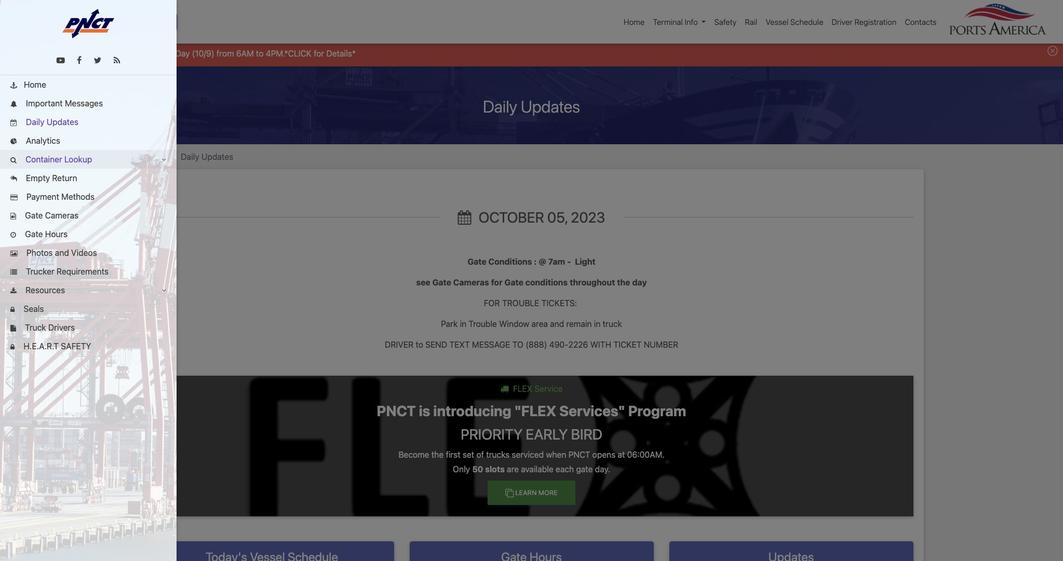 Task type: vqa. For each thing, say whether or not it's contained in the screenshot.
Departure for Estimated
no



Task type: describe. For each thing, give the bounding box(es) containing it.
driver to send text message to (888) 490-2226 with ticket number
[[385, 340, 679, 350]]

clock o image
[[10, 232, 16, 239]]

file movie o image
[[10, 214, 16, 220]]

serviced
[[512, 451, 544, 460]]

1 vertical spatial to
[[416, 340, 424, 350]]

analytics
[[24, 136, 60, 146]]

october
[[479, 209, 545, 226]]

trouble
[[469, 319, 497, 329]]

gate down conditions
[[505, 278, 524, 287]]

light
[[575, 257, 596, 266]]

service
[[535, 384, 563, 394]]

contacts link
[[901, 12, 942, 32]]

pnct will be open on columbus day (10/9) from 6am to 4pm.*click for details* link
[[53, 47, 356, 60]]

2226
[[569, 340, 589, 350]]

50
[[473, 465, 484, 475]]

only
[[453, 465, 470, 475]]

become the first set of trucks serviced when pnct opens at 06:00am. only 50 slots are available each gate day.
[[399, 451, 665, 475]]

gate for gate conditions : @ 7am -  light
[[468, 257, 487, 266]]

set
[[463, 451, 475, 460]]

credit card image
[[10, 195, 18, 202]]

and inside photos and videos "link"
[[55, 248, 69, 258]]

1 vertical spatial daily updates
[[24, 117, 78, 127]]

safety
[[715, 17, 737, 26]]

rail
[[745, 17, 758, 26]]

remain
[[567, 319, 592, 329]]

1 horizontal spatial home
[[148, 152, 170, 161]]

send
[[426, 340, 448, 350]]

trucks
[[487, 451, 510, 460]]

2023
[[571, 209, 606, 226]]

services"
[[560, 403, 626, 420]]

is
[[419, 403, 431, 420]]

day
[[176, 49, 190, 58]]

0 horizontal spatial home
[[24, 80, 46, 89]]

truck drivers link
[[0, 319, 177, 337]]

vessel
[[766, 17, 789, 26]]

1 vertical spatial cameras
[[454, 278, 489, 287]]

at
[[618, 451, 625, 460]]

for inside alert
[[314, 49, 324, 58]]

pie chart image
[[10, 139, 17, 145]]

1 horizontal spatial the
[[618, 278, 631, 287]]

youtube play image
[[56, 56, 65, 64]]

open
[[103, 49, 121, 58]]

container lookup
[[23, 155, 92, 164]]

program
[[629, 403, 687, 420]]

pnct will be open on columbus day (10/9) from 6am to 4pm.*click for details*
[[53, 49, 356, 58]]

payment methods
[[24, 192, 95, 202]]

truck image
[[501, 385, 509, 393]]

05,
[[548, 209, 568, 226]]

2 vertical spatial daily
[[181, 152, 199, 161]]

links
[[33, 17, 51, 26]]

safety link
[[711, 12, 741, 32]]

park
[[441, 319, 458, 329]]

file image
[[10, 326, 16, 333]]

pnct for pnct will be open on columbus day (10/9) from 6am to 4pm.*click for details*
[[53, 49, 74, 58]]

empty return
[[24, 174, 77, 183]]

1 vertical spatial for
[[491, 278, 503, 287]]

drivers
[[48, 323, 75, 333]]

2 vertical spatial home link
[[148, 152, 170, 161]]

conditions
[[489, 257, 532, 266]]

resources
[[23, 286, 65, 295]]

gate hours
[[23, 230, 68, 239]]

2 vertical spatial updates
[[202, 152, 233, 161]]

bell image
[[10, 101, 17, 108]]

trucker
[[26, 267, 54, 277]]

rss image
[[114, 56, 120, 64]]

trucker requirements
[[24, 267, 109, 277]]

0 vertical spatial updates
[[521, 96, 581, 116]]

photo image
[[10, 251, 18, 258]]

download image
[[10, 288, 17, 295]]

window
[[499, 319, 530, 329]]

search image
[[10, 157, 17, 164]]

quick links link
[[10, 16, 58, 28]]

columbus
[[135, 49, 173, 58]]

become
[[399, 451, 430, 460]]

truck
[[25, 323, 46, 333]]

opens
[[593, 451, 616, 460]]

park in trouble window area and remain in truck
[[441, 319, 623, 329]]

videos
[[71, 248, 97, 258]]

pnct is introducing "flex services" program
[[377, 403, 687, 420]]

throughout
[[570, 278, 616, 287]]

contacts
[[906, 17, 937, 26]]

messages
[[65, 99, 103, 108]]

2 horizontal spatial daily updates
[[483, 96, 581, 116]]

analytics link
[[0, 131, 177, 150]]

gate conditions : @ 7am -  light
[[468, 257, 596, 266]]

of
[[477, 451, 484, 460]]

bird
[[571, 426, 603, 443]]

slots
[[485, 465, 505, 475]]

ticket
[[614, 340, 642, 350]]

gate hours link
[[0, 225, 177, 244]]

facebook image
[[77, 56, 82, 64]]

daily updates link
[[0, 113, 177, 131]]

4pm.*click
[[266, 49, 312, 58]]

seals link
[[0, 300, 177, 319]]

twitter image
[[94, 56, 102, 64]]

home link for safety link
[[620, 12, 649, 32]]

on
[[124, 49, 133, 58]]

angle down image for resources
[[162, 288, 166, 295]]

flex
[[513, 384, 533, 394]]

registration
[[855, 17, 897, 26]]



Task type: locate. For each thing, give the bounding box(es) containing it.
home link for the daily updates link
[[0, 75, 177, 94]]

daily
[[483, 96, 518, 116], [26, 117, 44, 127], [181, 152, 199, 161]]

empty return link
[[0, 169, 177, 188]]

be
[[91, 49, 100, 58]]

lock image down file icon
[[10, 345, 15, 351]]

conditions
[[526, 278, 568, 287]]

gate for gate cameras
[[25, 211, 43, 220]]

2 in from the left
[[594, 319, 601, 329]]

vessel schedule link
[[762, 12, 828, 32]]

0 horizontal spatial pnct
[[53, 49, 74, 58]]

the left first
[[432, 451, 444, 460]]

1 vertical spatial and
[[550, 319, 565, 329]]

0 vertical spatial angle down image
[[162, 157, 166, 164]]

to right 6am
[[256, 49, 264, 58]]

1 horizontal spatial pnct
[[377, 403, 416, 420]]

0 vertical spatial pnct
[[53, 49, 74, 58]]

the inside become the first set of trucks serviced when pnct opens at 06:00am. only 50 slots are available each gate day.
[[432, 451, 444, 460]]

hours
[[45, 230, 68, 239]]

1 vertical spatial pnct
[[377, 403, 416, 420]]

reply all image
[[10, 176, 17, 183]]

7am
[[549, 257, 566, 266]]

0 vertical spatial for
[[314, 49, 324, 58]]

lock image
[[10, 307, 15, 314], [10, 345, 15, 351]]

for left "details*"
[[314, 49, 324, 58]]

calendar image
[[458, 210, 472, 225]]

0 horizontal spatial updates
[[47, 117, 78, 127]]

vessel schedule
[[766, 17, 824, 26]]

angle down image for container lookup
[[162, 157, 166, 164]]

payment
[[26, 192, 59, 202]]

photos and videos link
[[0, 244, 177, 262]]

photos and videos
[[24, 248, 97, 258]]

close image
[[1048, 46, 1059, 56]]

flex service
[[511, 384, 563, 394]]

cameras
[[45, 211, 79, 220], [454, 278, 489, 287]]

to
[[256, 49, 264, 58], [416, 340, 424, 350]]

2 lock image from the top
[[10, 345, 15, 351]]

clone image
[[506, 489, 514, 498]]

1 horizontal spatial daily
[[181, 152, 199, 161]]

pnct left facebook "image"
[[53, 49, 74, 58]]

h.e.a.r.t safety link
[[0, 337, 177, 356]]

text
[[450, 340, 470, 350]]

cameras down payment methods
[[45, 211, 79, 220]]

home
[[624, 17, 645, 26], [24, 80, 46, 89], [148, 152, 170, 161]]

0 horizontal spatial the
[[432, 451, 444, 460]]

to inside alert
[[256, 49, 264, 58]]

in left truck
[[594, 319, 601, 329]]

2 horizontal spatial daily
[[483, 96, 518, 116]]

0 horizontal spatial in
[[460, 319, 467, 329]]

0 vertical spatial daily
[[483, 96, 518, 116]]

1 vertical spatial home
[[24, 80, 46, 89]]

introducing
[[434, 403, 512, 420]]

each
[[556, 465, 574, 475]]

list image
[[10, 270, 17, 276]]

:
[[534, 257, 537, 266]]

lock image for h.e.a.r.t safety
[[10, 345, 15, 351]]

schedule
[[791, 17, 824, 26]]

lock image for seals
[[10, 307, 15, 314]]

quick
[[10, 17, 31, 26]]

early
[[526, 426, 568, 443]]

0 horizontal spatial daily updates
[[24, 117, 78, 127]]

2 vertical spatial daily updates
[[181, 152, 233, 161]]

available
[[521, 465, 554, 475]]

@
[[539, 257, 547, 266]]

in
[[460, 319, 467, 329], [594, 319, 601, 329]]

0 vertical spatial to
[[256, 49, 264, 58]]

cameras up the for
[[454, 278, 489, 287]]

1 vertical spatial home link
[[0, 75, 177, 94]]

0 horizontal spatial to
[[256, 49, 264, 58]]

1 horizontal spatial in
[[594, 319, 601, 329]]

seals
[[21, 305, 44, 314]]

1 lock image from the top
[[10, 307, 15, 314]]

1 horizontal spatial and
[[550, 319, 565, 329]]

methods
[[61, 192, 95, 202]]

trucker requirements link
[[0, 262, 177, 281]]

0 horizontal spatial for
[[314, 49, 324, 58]]

0 horizontal spatial and
[[55, 248, 69, 258]]

0 vertical spatial and
[[55, 248, 69, 258]]

truck
[[603, 319, 623, 329]]

2 angle down image from the top
[[162, 288, 166, 295]]

lock image inside the seals link
[[10, 307, 15, 314]]

2 horizontal spatial updates
[[521, 96, 581, 116]]

1 horizontal spatial updates
[[202, 152, 233, 161]]

2 horizontal spatial pnct
[[569, 451, 591, 460]]

gate right 'see'
[[433, 278, 452, 287]]

1 horizontal spatial to
[[416, 340, 424, 350]]

updates
[[521, 96, 581, 116], [47, 117, 78, 127], [202, 152, 233, 161]]

from
[[217, 49, 234, 58]]

lock image inside h.e.a.r.t safety link
[[10, 345, 15, 351]]

photos
[[26, 248, 53, 258]]

1 vertical spatial updates
[[47, 117, 78, 127]]

to left send at the left bottom
[[416, 340, 424, 350]]

1 vertical spatial angle down image
[[162, 288, 166, 295]]

0 horizontal spatial cameras
[[45, 211, 79, 220]]

day
[[633, 278, 647, 287]]

gate cameras link
[[0, 206, 177, 225]]

h.e.a.r.t
[[24, 342, 59, 351]]

anchor image
[[10, 83, 17, 89]]

calendar check o image
[[10, 120, 17, 127]]

container
[[26, 155, 62, 164]]

driver registration link
[[828, 12, 901, 32]]

2 vertical spatial pnct
[[569, 451, 591, 460]]

and up trucker requirements on the top left of the page
[[55, 248, 69, 258]]

lookup
[[64, 155, 92, 164]]

angle down image
[[162, 157, 166, 164], [162, 288, 166, 295]]

2 horizontal spatial home
[[624, 17, 645, 26]]

gate up photos
[[25, 230, 43, 239]]

for up the for
[[491, 278, 503, 287]]

0 vertical spatial home
[[624, 17, 645, 26]]

to
[[513, 340, 524, 350]]

lock image up file icon
[[10, 307, 15, 314]]

empty
[[26, 174, 50, 183]]

1 vertical spatial lock image
[[10, 345, 15, 351]]

angle down image inside container lookup link
[[162, 157, 166, 164]]

details*
[[327, 49, 356, 58]]

pnct will be open on columbus day (10/9) from 6am to 4pm.*click for details* alert
[[0, 38, 1064, 66]]

0 vertical spatial cameras
[[45, 211, 79, 220]]

gate
[[577, 465, 593, 475]]

driver
[[832, 17, 853, 26]]

1 horizontal spatial daily updates
[[181, 152, 233, 161]]

0 vertical spatial the
[[618, 278, 631, 287]]

pnct left is
[[377, 403, 416, 420]]

priority early bird
[[461, 426, 603, 443]]

0 vertical spatial lock image
[[10, 307, 15, 314]]

in right park on the left bottom of the page
[[460, 319, 467, 329]]

6am
[[236, 49, 254, 58]]

message
[[472, 340, 511, 350]]

safety
[[61, 342, 91, 351]]

gate down the payment
[[25, 211, 43, 220]]

area
[[532, 319, 548, 329]]

0 vertical spatial home link
[[620, 12, 649, 32]]

with
[[591, 340, 612, 350]]

first
[[446, 451, 461, 460]]

06:00am.
[[628, 451, 665, 460]]

gate left conditions
[[468, 257, 487, 266]]

h.e.a.r.t safety
[[21, 342, 91, 351]]

gate for gate hours
[[25, 230, 43, 239]]

priority
[[461, 426, 523, 443]]

-
[[568, 257, 571, 266]]

resources link
[[0, 281, 177, 300]]

1 horizontal spatial for
[[491, 278, 503, 287]]

when
[[546, 451, 567, 460]]

pnct
[[53, 49, 74, 58], [377, 403, 416, 420], [569, 451, 591, 460]]

pnct up gate
[[569, 451, 591, 460]]

1 angle down image from the top
[[162, 157, 166, 164]]

the left day
[[618, 278, 631, 287]]

and right area
[[550, 319, 565, 329]]

1 vertical spatial daily
[[26, 117, 44, 127]]

0 horizontal spatial daily
[[26, 117, 44, 127]]

number
[[644, 340, 679, 350]]

important
[[26, 99, 63, 108]]

return
[[52, 174, 77, 183]]

1 horizontal spatial cameras
[[454, 278, 489, 287]]

2 vertical spatial home
[[148, 152, 170, 161]]

october 05, 2023
[[476, 209, 606, 226]]

driver registration
[[832, 17, 897, 26]]

pnct for pnct is introducing "flex services" program
[[377, 403, 416, 420]]

1 in from the left
[[460, 319, 467, 329]]

0 vertical spatial daily updates
[[483, 96, 581, 116]]

angle down image inside "resources" 'link'
[[162, 288, 166, 295]]

home link
[[620, 12, 649, 32], [0, 75, 177, 94], [148, 152, 170, 161]]

for trouble tickets:
[[482, 299, 582, 308]]

important messages link
[[0, 94, 177, 113]]

pnct inside become the first set of trucks serviced when pnct opens at 06:00am. only 50 slots are available each gate day.
[[569, 451, 591, 460]]

1 vertical spatial the
[[432, 451, 444, 460]]

pnct inside alert
[[53, 49, 74, 58]]



